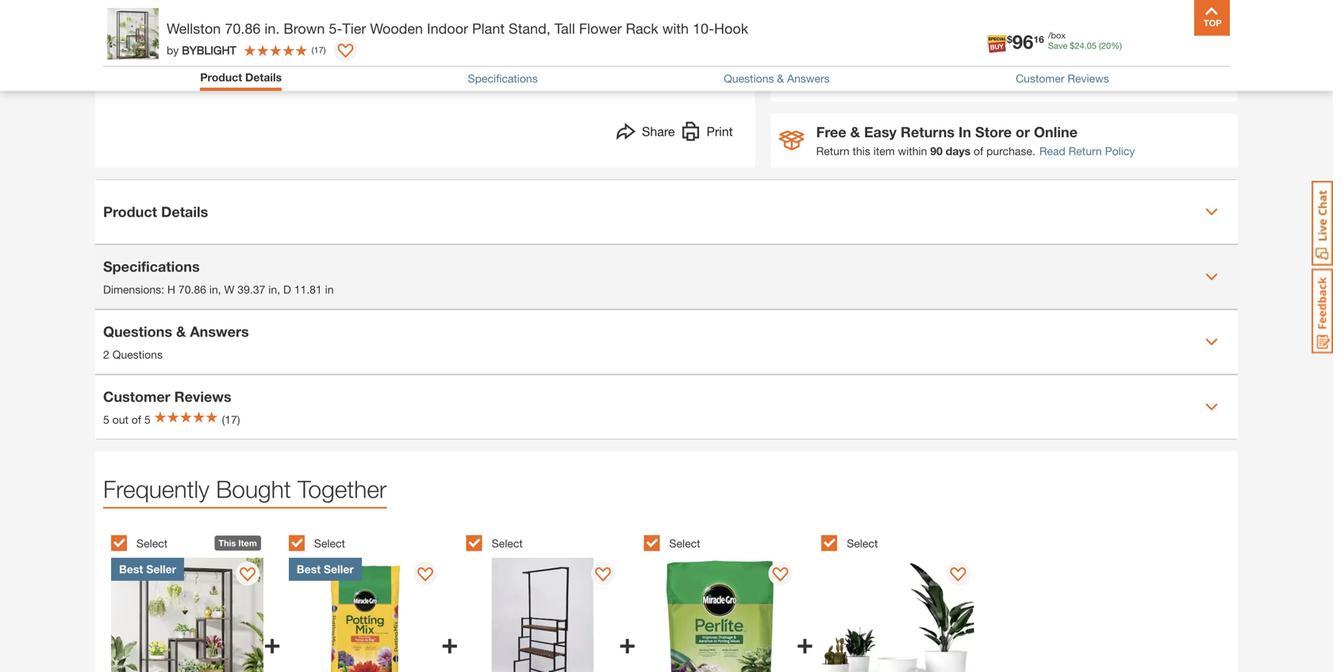 Task type: describe. For each thing, give the bounding box(es) containing it.
1 vertical spatial customer
[[103, 388, 170, 405]]

1 , from the left
[[218, 283, 221, 296]]

20
[[1102, 40, 1111, 51]]

byblight
[[182, 43, 236, 57]]

4 / 5 group
[[644, 526, 814, 672]]

5 out of 5
[[103, 413, 151, 426]]

1 horizontal spatial 70.86
[[225, 20, 261, 37]]

3 / 5 group
[[466, 526, 636, 672]]

read
[[1040, 144, 1066, 157]]

5 / 5 group
[[822, 526, 991, 672]]

0 vertical spatial product details
[[200, 71, 282, 84]]

05
[[1087, 40, 1097, 51]]

1 return from the left
[[816, 144, 850, 157]]

display image inside 5 / 5 group
[[950, 567, 966, 583]]

17
[[314, 45, 324, 55]]

+ inside "1 / 5" group
[[264, 626, 281, 660]]

frequently bought together
[[103, 475, 387, 503]]

with
[[662, 20, 689, 37]]

best inside 2 / 5 group
[[297, 563, 321, 576]]

display image inside 2 / 5 group
[[417, 567, 433, 583]]

tall
[[555, 20, 575, 37]]

select for 4 / 5 group
[[669, 537, 700, 550]]

16
[[1034, 34, 1044, 45]]

by
[[167, 43, 179, 57]]

1 5 from the left
[[103, 413, 109, 426]]

1 / 5 group
[[111, 526, 281, 672]]

select for 2 / 5 group on the bottom of page
[[314, 537, 345, 550]]

(17)
[[222, 413, 240, 426]]

+ for 4 / 5 group
[[797, 626, 814, 660]]

0 vertical spatial &
[[777, 72, 784, 85]]

store
[[975, 123, 1012, 140]]

display image inside "1 / 5" group
[[240, 567, 256, 583]]

tier
[[342, 20, 366, 37]]

questions & answers
[[724, 72, 830, 85]]

hover image to zoom button
[[225, 0, 701, 69]]

2 vertical spatial questions
[[112, 348, 163, 361]]

5-
[[329, 20, 342, 37]]

1 in from the left
[[209, 283, 218, 296]]

online
[[1034, 123, 1078, 140]]

specifications dimensions: h 70.86 in , w 39.37 in , d 11.81 in
[[103, 258, 334, 296]]

0 horizontal spatial (
[[312, 45, 314, 55]]

questions & answers 2 questions
[[103, 323, 249, 361]]

0 vertical spatial details
[[245, 71, 282, 84]]

item
[[238, 538, 257, 548]]

free & easy returns in store or online return this item within 90 days of purchase. read return policy
[[816, 123, 1135, 157]]

wellston 70.86 in. brown 5-tier wooden indoor plant stand, tall flower rack with 10-hook
[[167, 20, 748, 37]]

24
[[1075, 40, 1085, 51]]

2 in from the left
[[268, 283, 277, 296]]

2 / 5 group
[[289, 526, 458, 672]]

specifications for specifications
[[468, 72, 538, 85]]

h
[[167, 283, 175, 296]]

%)
[[1111, 40, 1122, 51]]

0 vertical spatial reviews
[[1068, 72, 1109, 85]]

bought
[[216, 475, 291, 503]]

)
[[324, 45, 326, 55]]

within
[[898, 144, 927, 157]]

of inside free & easy returns in store or online return this item within 90 days of purchase. read return policy
[[974, 144, 984, 157]]

days
[[946, 144, 971, 157]]

select for 3 / 5 group
[[492, 537, 523, 550]]

questions for questions & answers 2 questions
[[103, 323, 172, 340]]

read return policy link
[[1040, 143, 1135, 159]]

zoom
[[489, 53, 518, 67]]

answers for questions & answers 2 questions
[[190, 323, 249, 340]]

2 5 from the left
[[144, 413, 151, 426]]

rack
[[626, 20, 659, 37]]

top button
[[1194, 0, 1230, 36]]

or inside free & easy returns in store or online return this item within 90 days of purchase. read return policy
[[1016, 123, 1030, 140]]

returns
[[901, 123, 955, 140]]

live chat image
[[1312, 181, 1333, 266]]

purchase.
[[987, 144, 1036, 157]]

$ inside $ 96 16
[[1007, 34, 1013, 45]]

questions for questions & answers
[[724, 72, 774, 85]]

caret image for customer reviews
[[1206, 401, 1218, 413]]

this
[[853, 144, 871, 157]]

3 in from the left
[[325, 283, 334, 296]]

hook
[[714, 20, 748, 37]]

68.1 in. tall indoor outdoor metal 3-tier plant stand flower pot organizer rack plant display holder image
[[466, 558, 619, 672]]

+ for 2 / 5 group on the bottom of page
[[441, 626, 458, 660]]

this item
[[219, 538, 257, 548]]

$ 96 16
[[1007, 30, 1044, 53]]

caret image for questions & answers
[[1206, 336, 1218, 348]]

4.5 in. to 7.1 in. dia white plastic planter pots with drainage holes and tray (5-pack) image
[[822, 558, 974, 672]]

frequently
[[103, 475, 209, 503]]

best seller inside "1 / 5" group
[[119, 563, 176, 576]]

indoor
[[427, 20, 468, 37]]

brown
[[284, 20, 325, 37]]

hover
[[409, 53, 439, 67]]

print
[[707, 124, 733, 139]]

flower
[[579, 20, 622, 37]]

this
[[219, 538, 236, 548]]



Task type: locate. For each thing, give the bounding box(es) containing it.
in
[[209, 283, 218, 296], [268, 283, 277, 296], [325, 283, 334, 296]]

select for 5 / 5 group
[[847, 537, 878, 550]]

2 horizontal spatial &
[[851, 123, 860, 140]]

5
[[103, 413, 109, 426], [144, 413, 151, 426]]

2 horizontal spatial in
[[325, 283, 334, 296]]

0 horizontal spatial &
[[176, 323, 186, 340]]

0 vertical spatial specifications
[[468, 72, 538, 85]]

1 horizontal spatial in
[[268, 283, 277, 296]]

2 select from the left
[[314, 537, 345, 550]]

customer reviews button
[[1016, 72, 1109, 85], [1016, 72, 1109, 85]]

2 + from the left
[[441, 626, 458, 660]]

1 vertical spatial 70.86
[[179, 283, 206, 296]]

1 vertical spatial details
[[161, 203, 208, 220]]

1 vertical spatial specifications
[[103, 258, 200, 275]]

0 horizontal spatial best seller
[[119, 563, 176, 576]]

1 horizontal spatial answers
[[787, 72, 830, 85]]

0 horizontal spatial reviews
[[174, 388, 231, 405]]

1 horizontal spatial display image
[[950, 567, 966, 583]]

reviews down .
[[1068, 72, 1109, 85]]

8 qt. perlite soil image
[[644, 558, 797, 672]]

(
[[1099, 40, 1102, 51], [312, 45, 314, 55]]

2 return from the left
[[1069, 144, 1102, 157]]

specifications down "zoom"
[[468, 72, 538, 85]]

/box
[[1048, 30, 1066, 40]]

free
[[816, 123, 847, 140]]

1 vertical spatial questions
[[103, 323, 172, 340]]

in.
[[265, 20, 280, 37]]

policy
[[1105, 144, 1135, 157]]

0 vertical spatial questions
[[724, 72, 774, 85]]

0 horizontal spatial or
[[994, 41, 1010, 54]]

2 seller from the left
[[324, 563, 354, 576]]

caret image
[[1206, 205, 1218, 218], [1206, 271, 1218, 283], [1206, 336, 1218, 348], [1206, 401, 1218, 413]]

best seller inside 2 / 5 group
[[297, 563, 354, 576]]

5 left out at the left bottom
[[103, 413, 109, 426]]

product image image
[[107, 8, 159, 60]]

out
[[112, 413, 129, 426]]

share button
[[617, 122, 675, 145]]

2 vertical spatial &
[[176, 323, 186, 340]]

$ inside /box save $ 24 . 05 ( 20 %)
[[1070, 40, 1075, 51]]

save
[[1048, 40, 1068, 51]]

select
[[137, 537, 168, 550], [314, 537, 345, 550], [492, 537, 523, 550], [669, 537, 700, 550], [847, 537, 878, 550]]

2 best seller from the left
[[297, 563, 354, 576]]

3 caret image from the top
[[1206, 336, 1218, 348]]

share
[[642, 124, 675, 139]]

2
[[103, 348, 109, 361]]

0 vertical spatial or
[[994, 41, 1010, 54]]

by byblight
[[167, 43, 236, 57]]

3 select from the left
[[492, 537, 523, 550]]

1 horizontal spatial seller
[[324, 563, 354, 576]]

& for free & easy returns in store or online
[[851, 123, 860, 140]]

1 vertical spatial &
[[851, 123, 860, 140]]

details up specifications dimensions: h 70.86 in , w 39.37 in , d 11.81 in
[[161, 203, 208, 220]]

print button
[[681, 122, 733, 145]]

rustic brown plant stands bb jw0254gx c3.4 image
[[114, 0, 184, 69]]

( right 05
[[1099, 40, 1102, 51]]

together
[[298, 475, 387, 503]]

+ inside 4 / 5 group
[[797, 626, 814, 660]]

specifications button
[[468, 72, 538, 85], [468, 72, 538, 85]]

questions right 2 on the bottom left of page
[[112, 348, 163, 361]]

96
[[1013, 30, 1034, 53]]

icon image
[[779, 130, 805, 150]]

0 horizontal spatial 70.86
[[179, 283, 206, 296]]

or
[[994, 41, 1010, 54], [1016, 123, 1030, 140]]

& down specifications dimensions: h 70.86 in , w 39.37 in , d 11.81 in
[[176, 323, 186, 340]]

1 horizontal spatial reviews
[[1068, 72, 1109, 85]]

0 horizontal spatial specifications
[[103, 258, 200, 275]]

2 display image from the left
[[950, 567, 966, 583]]

product
[[200, 71, 242, 84], [103, 203, 157, 220]]

hover image to zoom
[[409, 53, 518, 67]]

product down byblight
[[200, 71, 242, 84]]

stand,
[[509, 20, 551, 37]]

5 select from the left
[[847, 537, 878, 550]]

answers inside questions & answers 2 questions
[[190, 323, 249, 340]]

customer reviews
[[1016, 72, 1109, 85], [103, 388, 231, 405]]

display image inside 3 / 5 group
[[595, 567, 611, 583]]

0 vertical spatial product
[[200, 71, 242, 84]]

wooden
[[370, 20, 423, 37]]

1 horizontal spatial 5
[[144, 413, 151, 426]]

0 horizontal spatial $
[[1007, 34, 1013, 45]]

details
[[245, 71, 282, 84], [161, 203, 208, 220]]

w
[[224, 283, 235, 296]]

customer
[[1016, 72, 1065, 85], [103, 388, 170, 405]]

( left )
[[312, 45, 314, 55]]

0 horizontal spatial best
[[119, 563, 143, 576]]

1 caret image from the top
[[1206, 205, 1218, 218]]

1 horizontal spatial customer
[[1016, 72, 1065, 85]]

1 vertical spatial or
[[1016, 123, 1030, 140]]

1 horizontal spatial (
[[1099, 40, 1102, 51]]

or left the 96
[[994, 41, 1010, 54]]

specifications for specifications dimensions: h 70.86 in , w 39.37 in , d 11.81 in
[[103, 258, 200, 275]]

1 vertical spatial product details
[[103, 203, 208, 220]]

0 horizontal spatial details
[[161, 203, 208, 220]]

( inside /box save $ 24 . 05 ( 20 %)
[[1099, 40, 1102, 51]]

1 horizontal spatial specifications
[[468, 72, 538, 85]]

11.81
[[294, 283, 322, 296]]

customer reviews down save
[[1016, 72, 1109, 85]]

in left the d
[[268, 283, 277, 296]]

$ left 16
[[1007, 34, 1013, 45]]

2 caret image from the top
[[1206, 271, 1218, 283]]

1 vertical spatial answers
[[190, 323, 249, 340]]

5 right out at the left bottom
[[144, 413, 151, 426]]

1 horizontal spatial ,
[[277, 283, 280, 296]]

0 horizontal spatial return
[[816, 144, 850, 157]]

1 vertical spatial of
[[132, 413, 141, 426]]

, left w
[[218, 283, 221, 296]]

customer up 5 out of 5
[[103, 388, 170, 405]]

1 vertical spatial reviews
[[174, 388, 231, 405]]

& for questions & answers
[[176, 323, 186, 340]]

0 vertical spatial customer reviews
[[1016, 72, 1109, 85]]

1 horizontal spatial best
[[297, 563, 321, 576]]

in
[[959, 123, 971, 140]]

3 + from the left
[[619, 626, 636, 660]]

select inside "1 / 5" group
[[137, 537, 168, 550]]

0 vertical spatial of
[[974, 144, 984, 157]]

0 vertical spatial answers
[[787, 72, 830, 85]]

feedback link image
[[1312, 268, 1333, 354]]

39.37
[[238, 283, 265, 296]]

to
[[476, 53, 485, 67]]

& inside questions & answers 2 questions
[[176, 323, 186, 340]]

seller
[[146, 563, 176, 576], [324, 563, 354, 576]]

4 + from the left
[[797, 626, 814, 660]]

0 horizontal spatial ,
[[218, 283, 221, 296]]

4 caret image from the top
[[1206, 401, 1218, 413]]

or up purchase.
[[1016, 123, 1030, 140]]

reviews
[[1068, 72, 1109, 85], [174, 388, 231, 405]]

& inside free & easy returns in store or online return this item within 90 days of purchase. read return policy
[[851, 123, 860, 140]]

0 horizontal spatial of
[[132, 413, 141, 426]]

display image
[[338, 44, 354, 60], [240, 567, 256, 583], [595, 567, 611, 583], [773, 567, 789, 583]]

product details down byblight
[[200, 71, 282, 84]]

1 horizontal spatial of
[[974, 144, 984, 157]]

answers
[[787, 72, 830, 85], [190, 323, 249, 340]]

0 vertical spatial 70.86
[[225, 20, 261, 37]]

1 display image from the left
[[417, 567, 433, 583]]

select inside 2 / 5 group
[[314, 537, 345, 550]]

1 seller from the left
[[146, 563, 176, 576]]

4 select from the left
[[669, 537, 700, 550]]

best
[[119, 563, 143, 576], [297, 563, 321, 576]]

( 17 )
[[312, 45, 326, 55]]

0 horizontal spatial product
[[103, 203, 157, 220]]

questions & answers button
[[724, 72, 830, 85], [724, 72, 830, 85]]

in left w
[[209, 283, 218, 296]]

$
[[1007, 34, 1013, 45], [1070, 40, 1075, 51]]

best inside "1 / 5" group
[[119, 563, 143, 576]]

1 best seller from the left
[[119, 563, 176, 576]]

answers up free
[[787, 72, 830, 85]]

customer down save
[[1016, 72, 1065, 85]]

0 horizontal spatial in
[[209, 283, 218, 296]]

&
[[777, 72, 784, 85], [851, 123, 860, 140], [176, 323, 186, 340]]

1 vertical spatial customer reviews
[[103, 388, 231, 405]]

questions down hook
[[724, 72, 774, 85]]

of right the days
[[974, 144, 984, 157]]

select inside 3 / 5 group
[[492, 537, 523, 550]]

product up dimensions:
[[103, 203, 157, 220]]

& up this
[[851, 123, 860, 140]]

specifications up dimensions:
[[103, 258, 200, 275]]

+
[[264, 626, 281, 660], [441, 626, 458, 660], [619, 626, 636, 660], [797, 626, 814, 660]]

1 horizontal spatial customer reviews
[[1016, 72, 1109, 85]]

1 horizontal spatial return
[[1069, 144, 1102, 157]]

product details up h
[[103, 203, 208, 220]]

product details button
[[200, 71, 282, 87], [200, 71, 282, 84], [95, 180, 1238, 244]]

of right out at the left bottom
[[132, 413, 141, 426]]

select inside 5 / 5 group
[[847, 537, 878, 550]]

image
[[442, 53, 473, 67]]

1 horizontal spatial or
[[1016, 123, 1030, 140]]

None field
[[812, 0, 846, 30]]

product details
[[200, 71, 282, 84], [103, 203, 208, 220]]

+ inside 3 / 5 group
[[619, 626, 636, 660]]

90
[[930, 144, 943, 157]]

select for "1 / 5" group
[[137, 537, 168, 550]]

0 horizontal spatial seller
[[146, 563, 176, 576]]

best seller
[[119, 563, 176, 576], [297, 563, 354, 576]]

2 , from the left
[[277, 283, 280, 296]]

item
[[874, 144, 895, 157]]

1 horizontal spatial &
[[777, 72, 784, 85]]

& up icon
[[777, 72, 784, 85]]

easy
[[864, 123, 897, 140]]

70.86 inside specifications dimensions: h 70.86 in , w 39.37 in , d 11.81 in
[[179, 283, 206, 296]]

questions
[[724, 72, 774, 85], [103, 323, 172, 340], [112, 348, 163, 361]]

specifications inside specifications dimensions: h 70.86 in , w 39.37 in , d 11.81 in
[[103, 258, 200, 275]]

return
[[816, 144, 850, 157], [1069, 144, 1102, 157]]

wellston
[[167, 20, 221, 37]]

/box save $ 24 . 05 ( 20 %)
[[1048, 30, 1122, 51]]

answers for questions & answers
[[787, 72, 830, 85]]

of
[[974, 144, 984, 157], [132, 413, 141, 426]]

1 vertical spatial product
[[103, 203, 157, 220]]

1 horizontal spatial best seller
[[297, 563, 354, 576]]

0 horizontal spatial customer reviews
[[103, 388, 231, 405]]

answers down w
[[190, 323, 249, 340]]

d
[[283, 283, 291, 296]]

caret image for specifications
[[1206, 271, 1218, 283]]

1 horizontal spatial product
[[200, 71, 242, 84]]

1 best from the left
[[119, 563, 143, 576]]

10-
[[693, 20, 714, 37]]

in right 11.81
[[325, 283, 334, 296]]

1 + from the left
[[264, 626, 281, 660]]

2 best from the left
[[297, 563, 321, 576]]

0 vertical spatial customer
[[1016, 72, 1065, 85]]

dimensions:
[[103, 283, 164, 296]]

0 horizontal spatial answers
[[190, 323, 249, 340]]

1 horizontal spatial $
[[1070, 40, 1075, 51]]

.
[[1085, 40, 1087, 51]]

1 horizontal spatial details
[[245, 71, 282, 84]]

0 horizontal spatial 5
[[103, 413, 109, 426]]

display image
[[417, 567, 433, 583], [950, 567, 966, 583]]

reviews up "(17)"
[[174, 388, 231, 405]]

questions up 2 on the bottom left of page
[[103, 323, 172, 340]]

, left the d
[[277, 283, 280, 296]]

return right read
[[1069, 144, 1102, 157]]

0 horizontal spatial display image
[[417, 567, 433, 583]]

select inside 4 / 5 group
[[669, 537, 700, 550]]

+ inside 2 / 5 group
[[441, 626, 458, 660]]

$ left .
[[1070, 40, 1075, 51]]

70.86 right h
[[179, 283, 206, 296]]

70.86 left in.
[[225, 20, 261, 37]]

seller inside "1 / 5" group
[[146, 563, 176, 576]]

plant
[[472, 20, 505, 37]]

details down in.
[[245, 71, 282, 84]]

0 horizontal spatial customer
[[103, 388, 170, 405]]

seller inside 2 / 5 group
[[324, 563, 354, 576]]

+ for 3 / 5 group
[[619, 626, 636, 660]]

70.86
[[225, 20, 261, 37], [179, 283, 206, 296]]

50 qt. potting soil mix image
[[289, 558, 441, 672]]

return down free
[[816, 144, 850, 157]]

1 select from the left
[[137, 537, 168, 550]]

customer reviews up 5 out of 5
[[103, 388, 231, 405]]



Task type: vqa. For each thing, say whether or not it's contained in the screenshot.
text field
no



